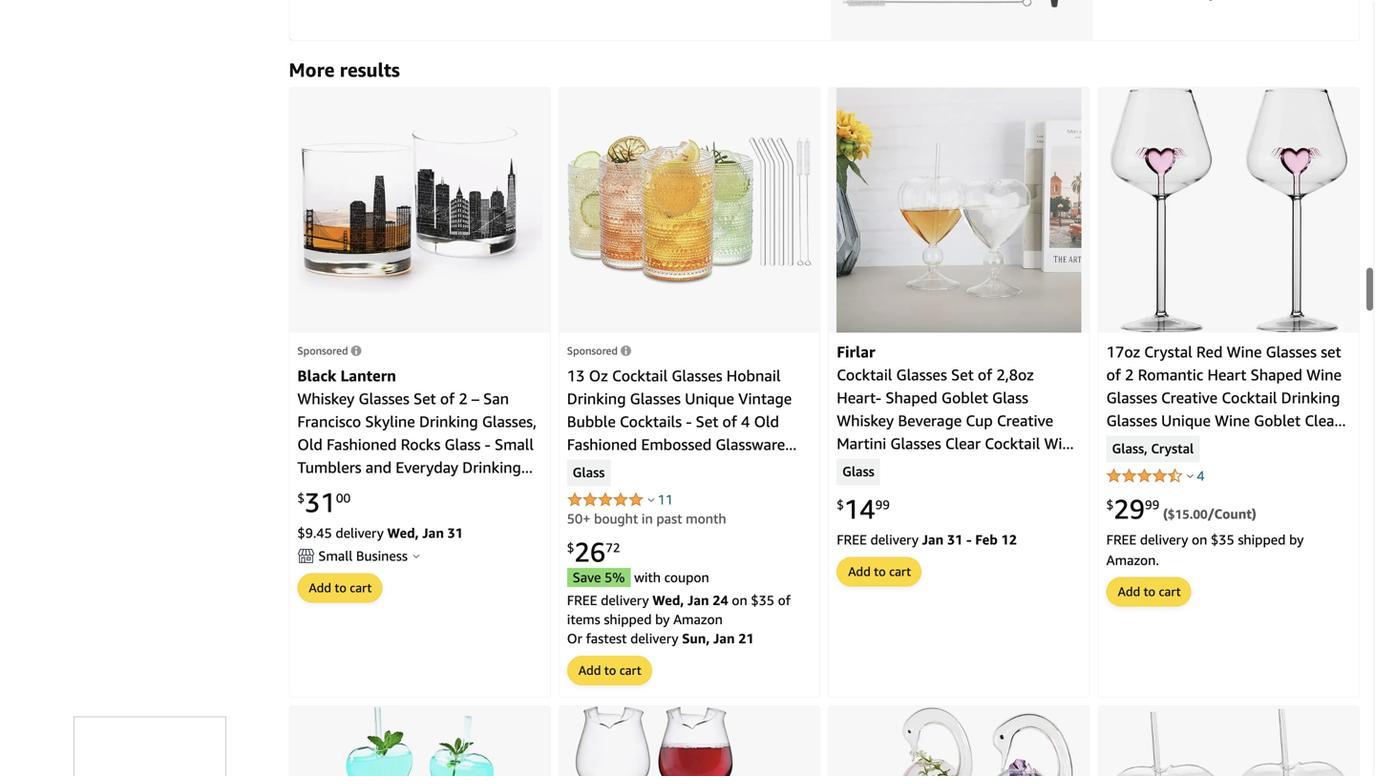Task type: locate. For each thing, give the bounding box(es) containing it.
1 vertical spatial goblet
[[1254, 412, 1301, 431]]

13 oz cocktail glasses hobnail drinking glasses unique vintage bubble cocktails - set of 4 old fashioned embossed glassware cups for beverage, water, wine, beer, juice, mixed drinkware (high style) link
[[567, 368, 803, 523]]

shipped down the /count) at the bottom of page
[[1238, 533, 1286, 549]]

of left –
[[440, 391, 455, 409]]

delivery inside free delivery on $35 shipped by amazon.
[[1140, 533, 1189, 549]]

sponsored ad - black lantern whiskey glasses set of 2 – san francisco skyline drinking glasses, old fashioned rocks glass... image
[[297, 128, 542, 294]]

1 vertical spatial set
[[414, 391, 436, 409]]

oz
[[589, 368, 608, 386]]

small inside button
[[318, 549, 353, 565]]

add to cart down 'amazon.'
[[1118, 586, 1181, 601]]

0 vertical spatial crystal
[[1145, 344, 1193, 362]]

drinking inside 17oz crystal red wine glasses set of 2 romantic heart shaped wine glasses creative cocktail drinking glasses unique wine goblet clear glass cups for wedding valentine party(500ml)
[[1282, 390, 1341, 408]]

shaped up beverage
[[886, 390, 938, 408]]

creative down romantic
[[1162, 390, 1218, 408]]

for
[[1185, 435, 1205, 454], [605, 459, 625, 477], [837, 481, 857, 499]]

2 99 from the left
[[1145, 499, 1160, 513]]

of right 24
[[778, 593, 791, 609]]

glasses left set
[[1266, 344, 1317, 362]]

$ for 14
[[837, 499, 844, 513]]

popover image left '11' link
[[648, 498, 655, 503]]

99 inside '$ 14 99'
[[876, 499, 890, 513]]

1 horizontal spatial -
[[686, 413, 692, 432]]

sponsored button for the sponsored ad - 13 oz cocktail glasses hobnail drinking glasses unique vintage bubble cocktails - set of 4 old fashioned em... image on the top of the page
[[567, 346, 631, 358]]

glass, crystal
[[1112, 442, 1194, 459]]

1 vertical spatial crystal
[[1151, 442, 1194, 459]]

0 horizontal spatial by
[[655, 613, 670, 628]]

99 for 29
[[1145, 499, 1160, 513]]

- down san
[[485, 436, 491, 455]]

crystal for glass,
[[1151, 442, 1194, 459]]

heart-
[[837, 390, 882, 408]]

1 vertical spatial clear
[[946, 435, 981, 454]]

1 vertical spatial 2
[[459, 391, 468, 409]]

add to cart for "add to cart" button associated with 17oz crystal red wine glasses set of 2 romantic heart shaped wine glasses creative cocktail drinking glasses unique wine g... image
[[1118, 586, 1181, 601]]

$ inside $ 31 00
[[297, 492, 305, 507]]

$ up the $9.45 at the bottom left of the page
[[297, 492, 305, 507]]

for inside firlar cocktail glasses set of 2,8oz heart- shaped goblet glass whiskey beverage cup creative martini glasses clear cocktail wine glass unique champagne glasses for home club restaurant
[[837, 481, 857, 499]]

1 horizontal spatial free
[[837, 533, 867, 549]]

- up embossed
[[686, 413, 692, 432]]

1 vertical spatial $35
[[751, 593, 775, 609]]

amazon
[[674, 613, 723, 628]]

goblet
[[942, 390, 989, 408], [1254, 412, 1301, 431]]

creative inside firlar cocktail glasses set of 2,8oz heart- shaped goblet glass whiskey beverage cup creative martini glasses clear cocktail wine glass unique champagne glasses for home club restaurant
[[997, 412, 1054, 431]]

creative inside 17oz crystal red wine glasses set of 2 romantic heart shaped wine glasses creative cocktail drinking glasses unique wine goblet clear glass cups for wedding valentine party(500ml)
[[1162, 390, 1218, 408]]

1 vertical spatial shipped
[[604, 613, 652, 628]]

shipped for items
[[604, 613, 652, 628]]

0 horizontal spatial 4
[[741, 413, 750, 432]]

1 horizontal spatial creative
[[1162, 390, 1218, 408]]

0 horizontal spatial old
[[297, 436, 323, 455]]

add down 14
[[848, 565, 871, 580]]

jan left 21
[[714, 632, 735, 647]]

1 horizontal spatial small
[[495, 436, 534, 455]]

$ inside $ 26 72
[[567, 542, 575, 556]]

delivery down (
[[1140, 533, 1189, 549]]

red
[[1197, 344, 1223, 362]]

$9.45 delivery wed, jan 31 element
[[297, 526, 463, 542]]

$
[[297, 492, 305, 507], [837, 499, 844, 513], [1107, 499, 1114, 513], [567, 542, 575, 556]]

1 horizontal spatial clear
[[1305, 412, 1341, 431]]

0 horizontal spatial shipped
[[604, 613, 652, 628]]

2 vertical spatial set
[[696, 413, 719, 432]]

add to cart
[[848, 565, 911, 580], [309, 582, 372, 596], [1118, 586, 1181, 601], [579, 664, 642, 679]]

on $35 of items shipped by amazon
[[567, 593, 791, 628]]

0 horizontal spatial fashioned
[[327, 436, 397, 455]]

wed, for 24
[[653, 593, 684, 609]]

drinking
[[1282, 390, 1341, 408], [567, 391, 626, 409], [419, 413, 478, 432], [462, 459, 521, 477]]

sponsored button up black at the left of the page
[[297, 346, 361, 358]]

coupon
[[665, 571, 709, 586]]

0 horizontal spatial 99
[[876, 499, 890, 513]]

sponsored for sponsored button corresponding to the sponsored ad - 13 oz cocktail glasses hobnail drinking glasses unique vintage bubble cocktails - set of 4 old fashioned em... image on the top of the page
[[567, 346, 618, 358]]

of inside '13 oz cocktail glasses hobnail drinking glasses unique vintage bubble cocktails - set of 4 old fashioned embossed glassware cups for beverage, water, wine, beer, juice, mixed drinkware (high style)'
[[723, 413, 737, 432]]

14
[[844, 494, 876, 526]]

50+ bought in past month
[[567, 512, 727, 528]]

cocktail up heart-
[[837, 367, 893, 385]]

1 horizontal spatial popover image
[[1188, 475, 1194, 479]]

31 left 'feb'
[[947, 533, 963, 549]]

0 vertical spatial whiskey
[[297, 391, 355, 409]]

business
[[356, 549, 408, 565]]

add to cart down fastest
[[579, 664, 642, 679]]

1 horizontal spatial shaped
[[1251, 367, 1303, 385]]

-
[[686, 413, 692, 432], [485, 436, 491, 455], [967, 533, 972, 549]]

0 vertical spatial 4
[[741, 413, 750, 432]]

cups inside 17oz crystal red wine glasses set of 2 romantic heart shaped wine glasses creative cocktail drinking glasses unique wine goblet clear glass cups for wedding valentine party(500ml)
[[1147, 435, 1181, 454]]

$ for 26
[[567, 542, 575, 556]]

for for martini
[[837, 481, 857, 499]]

0 vertical spatial small
[[495, 436, 534, 455]]

cart down fastest
[[620, 664, 642, 679]]

2 down 17oz
[[1125, 367, 1134, 385]]

$ 31 00
[[297, 487, 351, 519]]

add down or
[[579, 664, 601, 679]]

1 horizontal spatial wed,
[[653, 593, 684, 609]]

1 vertical spatial small
[[318, 549, 353, 565]]

99 left club
[[876, 499, 890, 513]]

0 horizontal spatial small
[[318, 549, 353, 565]]

1 horizontal spatial unique
[[877, 458, 927, 476]]

wine down set
[[1307, 367, 1342, 385]]

jan
[[423, 526, 444, 542], [922, 533, 944, 549], [688, 593, 709, 609], [714, 632, 735, 647]]

12
[[1002, 533, 1017, 549]]

$35 down the /count) at the bottom of page
[[1211, 533, 1235, 549]]

0 horizontal spatial for
[[605, 459, 625, 477]]

$ down 50+
[[567, 542, 575, 556]]

24
[[713, 593, 729, 609]]

1 vertical spatial unique
[[1162, 412, 1211, 431]]

jan up amazon
[[688, 593, 709, 609]]

$35
[[1211, 533, 1235, 549], [751, 593, 775, 609]]

small down the $9.45 at the bottom left of the page
[[318, 549, 353, 565]]

by inside free delivery on $35 shipped by amazon.
[[1290, 533, 1304, 549]]

cocktails
[[620, 413, 682, 432]]

clear inside 17oz crystal red wine glasses set of 2 romantic heart shaped wine glasses creative cocktail drinking glasses unique wine goblet clear glass cups for wedding valentine party(500ml)
[[1305, 412, 1341, 431]]

0 vertical spatial cups
[[1147, 435, 1181, 454]]

cart for sponsored ad - black lantern whiskey glasses set of 2 – san francisco skyline drinking glasses, old fashioned rocks glass... image on the left top of page's "add to cart" button
[[350, 582, 372, 596]]

0 vertical spatial goblet
[[942, 390, 989, 408]]

0 horizontal spatial popover image
[[648, 498, 655, 503]]

whiskey up francisco
[[297, 391, 355, 409]]

to down small business
[[335, 582, 347, 596]]

0 vertical spatial clear
[[1305, 412, 1341, 431]]

1 sponsored button from the left
[[297, 346, 361, 358]]

0 horizontal spatial creative
[[997, 412, 1054, 431]]

26
[[575, 537, 606, 569]]

0 horizontal spatial set
[[414, 391, 436, 409]]

0 vertical spatial glasses,
[[482, 413, 537, 432]]

0 horizontal spatial cups
[[567, 459, 601, 477]]

cocktail right oz
[[612, 368, 668, 386]]

1 horizontal spatial old
[[754, 413, 779, 432]]

99 inside $ 29 99 ( $15.00 /count)
[[1145, 499, 1160, 513]]

1 horizontal spatial 2
[[1125, 367, 1134, 385]]

1 vertical spatial by
[[655, 613, 670, 628]]

sponsored up oz
[[567, 346, 618, 358]]

1 horizontal spatial 99
[[1145, 499, 1160, 513]]

- inside '13 oz cocktail glasses hobnail drinking glasses unique vintage bubble cocktails - set of 4 old fashioned embossed glassware cups for beverage, water, wine, beer, juice, mixed drinkware (high style)'
[[686, 413, 692, 432]]

glasses,
[[482, 413, 537, 432], [297, 482, 352, 500]]

add to cart button down free delivery jan 31 - feb 12 element on the right bottom of page
[[838, 559, 921, 587]]

0 horizontal spatial free
[[567, 593, 597, 609]]

add to cart down small business
[[309, 582, 372, 596]]

2 inside the black lantern whiskey glasses set of 2 – san francisco skyline drinking glasses, old fashioned rocks glass - small tumblers and everyday drinking glasses, kitchen glasses
[[459, 391, 468, 409]]

art & artifact heart shaped cocktail glasses set of 2 heart shaped wine glasses image
[[345, 708, 494, 777]]

2 horizontal spatial set
[[951, 367, 974, 385]]

1 vertical spatial glasses,
[[297, 482, 352, 500]]

whiskey
[[297, 391, 355, 409], [837, 412, 894, 431]]

mixed
[[647, 482, 689, 500]]

set up skyline
[[414, 391, 436, 409]]

17oz crystal red wine glasses set of 2 romantic heart shaped wine glasses creative cocktail drinking glasses unique wine goblet clear glass cups for wedding valentine party(500ml)
[[1107, 344, 1342, 476]]

0 vertical spatial on
[[1192, 533, 1208, 549]]

add down small business
[[309, 582, 331, 596]]

for up 4 link
[[1185, 435, 1205, 454]]

1 vertical spatial popover image
[[648, 498, 655, 503]]

goblet up "cup"
[[942, 390, 989, 408]]

goblet inside firlar cocktail glasses set of 2,8oz heart- shaped goblet glass whiskey beverage cup creative martini glasses clear cocktail wine glass unique champagne glasses for home club restaurant
[[942, 390, 989, 408]]

free inside free delivery on $35 shipped by amazon.
[[1107, 533, 1137, 549]]

free for free delivery on $35 shipped by amazon.
[[1107, 533, 1137, 549]]

whiskey up "martini"
[[837, 412, 894, 431]]

delivery for $9.45 delivery wed, jan 31
[[336, 526, 384, 542]]

style)
[[567, 505, 605, 523]]

old down vintage
[[754, 413, 779, 432]]

by inside 'on $35 of items shipped by amazon'
[[655, 613, 670, 628]]

2 horizontal spatial unique
[[1162, 412, 1211, 431]]

save 5% with coupon
[[573, 571, 709, 586]]

31
[[305, 487, 336, 519], [448, 526, 463, 542], [947, 533, 963, 549]]

of inside 17oz crystal red wine glasses set of 2 romantic heart shaped wine glasses creative cocktail drinking glasses unique wine goblet clear glass cups for wedding valentine party(500ml)
[[1107, 367, 1121, 385]]

0 horizontal spatial -
[[485, 436, 491, 455]]

beverage,
[[629, 459, 697, 477]]

(
[[1163, 507, 1168, 523]]

4 up $ 29 99 ( $15.00 /count)
[[1197, 469, 1205, 485]]

wine,
[[749, 459, 788, 477]]

glasses right champagne on the right bottom of the page
[[1018, 458, 1069, 476]]

lantern
[[341, 368, 396, 386]]

0 vertical spatial popover image
[[1188, 475, 1194, 479]]

17oz
[[1107, 344, 1141, 362]]

of up glassware
[[723, 413, 737, 432]]

to down 'amazon.'
[[1144, 586, 1156, 601]]

shipped inside 'on $35 of items shipped by amazon'
[[604, 613, 652, 628]]

bubble
[[567, 413, 616, 432]]

fashioned
[[327, 436, 397, 455], [567, 436, 637, 455]]

2 vertical spatial unique
[[877, 458, 927, 476]]

2 horizontal spatial free
[[1107, 533, 1137, 549]]

$ inside '$ 14 99'
[[837, 499, 844, 513]]

13
[[567, 368, 585, 386]]

add to cart button down 'amazon.'
[[1108, 580, 1191, 607]]

glasses up glass,
[[1107, 412, 1158, 431]]

1 horizontal spatial fashioned
[[567, 436, 637, 455]]

cups up party(500ml)
[[1147, 435, 1181, 454]]

sponsored button
[[297, 346, 361, 358], [567, 346, 631, 358]]

to for sponsored ad - black lantern whiskey glasses set of 2 – san francisco skyline drinking glasses, old fashioned rocks glass... image on the left top of page's "add to cart" button
[[335, 582, 347, 596]]

0 vertical spatial -
[[686, 413, 692, 432]]

cups up beer,
[[567, 459, 601, 477]]

cocktail inside 17oz crystal red wine glasses set of 2 romantic heart shaped wine glasses creative cocktail drinking glasses unique wine goblet clear glass cups for wedding valentine party(500ml)
[[1222, 390, 1278, 408]]

0 vertical spatial old
[[754, 413, 779, 432]]

delivery down '$ 14 99'
[[871, 533, 919, 549]]

free up the items
[[567, 593, 597, 609]]

by
[[1290, 533, 1304, 549], [655, 613, 670, 628]]

sponsored
[[297, 346, 348, 358], [567, 346, 618, 358]]

glass
[[993, 390, 1029, 408], [1107, 435, 1143, 454], [445, 436, 481, 455], [837, 458, 873, 476], [843, 465, 875, 482], [573, 465, 605, 483]]

in
[[642, 512, 653, 528]]

on right 24
[[732, 593, 748, 609]]

by for items
[[655, 613, 670, 628]]

2 fashioned from the left
[[567, 436, 637, 455]]

small down san
[[495, 436, 534, 455]]

1 horizontal spatial set
[[696, 413, 719, 432]]

to for "add to cart" button below free delivery jan 31 - feb 12 element on the right bottom of page
[[874, 565, 886, 580]]

glasses, down tumblers on the left bottom of page
[[297, 482, 352, 500]]

0 horizontal spatial 2
[[459, 391, 468, 409]]

drinking down oz
[[567, 391, 626, 409]]

0 vertical spatial for
[[1185, 435, 1205, 454]]

wed,
[[387, 526, 419, 542], [653, 593, 684, 609]]

cocktail down heart
[[1222, 390, 1278, 408]]

of
[[978, 367, 993, 385], [1107, 367, 1121, 385], [440, 391, 455, 409], [723, 413, 737, 432], [778, 593, 791, 609]]

0 horizontal spatial sponsored
[[297, 346, 348, 358]]

2 sponsored button from the left
[[567, 346, 631, 358]]

cart for "add to cart" button below free delivery jan 31 - feb 12 element on the right bottom of page
[[889, 565, 911, 580]]

for inside 17oz crystal red wine glasses set of 2 romantic heart shaped wine glasses creative cocktail drinking glasses unique wine goblet clear glass cups for wedding valentine party(500ml)
[[1185, 435, 1205, 454]]

for up juice, on the bottom of page
[[605, 459, 625, 477]]

1 horizontal spatial cups
[[1147, 435, 1181, 454]]

0 vertical spatial shipped
[[1238, 533, 1286, 549]]

drinkware
[[693, 482, 763, 500]]

5%
[[605, 571, 625, 586]]

glasses left hobnail
[[672, 368, 723, 386]]

2 sponsored from the left
[[567, 346, 618, 358]]

set up "cup"
[[951, 367, 974, 385]]

0 vertical spatial $35
[[1211, 533, 1235, 549]]

free up 'amazon.'
[[1107, 533, 1137, 549]]

0 vertical spatial creative
[[1162, 390, 1218, 408]]

clear
[[1305, 412, 1341, 431], [946, 435, 981, 454]]

1 horizontal spatial on
[[1192, 533, 1208, 549]]

add to cart button for sponsored ad - black lantern whiskey glasses set of 2 – san francisco skyline drinking glasses, old fashioned rocks glass... image on the left top of page
[[298, 575, 381, 603]]

4 link
[[1197, 469, 1205, 485]]

sponsored ad - 13 oz cocktail glasses hobnail drinking glasses unique vintage bubble cocktails - set of 4 old fashioned em... image
[[567, 136, 812, 286]]

1 vertical spatial old
[[297, 436, 323, 455]]

free delivery jan 31 - feb 12
[[837, 533, 1017, 549]]

wine left glass,
[[1045, 435, 1080, 454]]

san
[[483, 391, 509, 409]]

fashioned up and
[[327, 436, 397, 455]]

to down free delivery jan 31 - feb 12 element on the right bottom of page
[[874, 565, 886, 580]]

wed, down coupon
[[653, 593, 684, 609]]

set
[[951, 367, 974, 385], [414, 391, 436, 409], [696, 413, 719, 432]]

0 horizontal spatial shaped
[[886, 390, 938, 408]]

on
[[1192, 533, 1208, 549], [732, 593, 748, 609]]

$ left 'home'
[[837, 499, 844, 513]]

creative for heart
[[1162, 390, 1218, 408]]

jan down club
[[922, 533, 944, 549]]

2 left –
[[459, 391, 468, 409]]

free delivery jan 31 - feb 12 element
[[837, 533, 1017, 549]]

1 99 from the left
[[876, 499, 890, 513]]

set inside '13 oz cocktail glasses hobnail drinking glasses unique vintage bubble cocktails - set of 4 old fashioned embossed glassware cups for beverage, water, wine, beer, juice, mixed drinkware (high style)'
[[696, 413, 719, 432]]

cart
[[889, 565, 911, 580], [350, 582, 372, 596], [1159, 586, 1181, 601], [620, 664, 642, 679]]

0 vertical spatial set
[[951, 367, 974, 385]]

$ inside $ 29 99 ( $15.00 /count)
[[1107, 499, 1114, 513]]

0 horizontal spatial whiskey
[[297, 391, 355, 409]]

or fastest delivery sun, jan 21 element
[[567, 632, 754, 647]]

$9.45 delivery wed, jan 31
[[297, 526, 463, 542]]

0 horizontal spatial wed,
[[387, 526, 419, 542]]

0 horizontal spatial $35
[[751, 593, 775, 609]]

glasses, down san
[[482, 413, 537, 432]]

1 vertical spatial cups
[[567, 459, 601, 477]]

add to cart button down fastest
[[568, 658, 651, 686]]

1 horizontal spatial shipped
[[1238, 533, 1286, 549]]

delivery for free delivery on $35 shipped by amazon.
[[1140, 533, 1189, 549]]

old down francisco
[[297, 436, 323, 455]]

goblet up valentine
[[1254, 412, 1301, 431]]

popover image
[[1188, 475, 1194, 479], [648, 498, 655, 503]]

$ 26 72
[[567, 537, 620, 569]]

1 vertical spatial whiskey
[[837, 412, 894, 431]]

feb
[[976, 533, 998, 549]]

clear up champagne on the right bottom of the page
[[946, 435, 981, 454]]

glassware
[[716, 436, 785, 455]]

sponsored up black at the left of the page
[[297, 346, 348, 358]]

1 horizontal spatial sponsored button
[[567, 346, 631, 358]]

add to cart button
[[838, 559, 921, 587], [298, 575, 381, 603], [1108, 580, 1191, 607], [568, 658, 651, 686]]

1 sponsored from the left
[[297, 346, 348, 358]]

shaped right heart
[[1251, 367, 1303, 385]]

cart down small business
[[350, 582, 372, 596]]

save
[[573, 571, 601, 586]]

free delivery on $35 shipped by amazon.
[[1107, 533, 1304, 569]]

g francis swan shaped cocktail glasses - 2pk 6oz fun cocktail glasses swan bird drinking glass set for wine mixed drinks a... image
[[845, 708, 1074, 777]]

shaped inside 17oz crystal red wine glasses set of 2 romantic heart shaped wine glasses creative cocktail drinking glasses unique wine goblet clear glass cups for wedding valentine party(500ml)
[[1251, 367, 1303, 385]]

cocktail glasses set of 2,8oz heart- shaped goblet glass whiskey beverage cup creative martini glasses clear cocktail wine glass unique champagne glasses for home club restaurant link
[[837, 367, 1080, 499]]

0 vertical spatial wed,
[[387, 526, 419, 542]]

1 vertical spatial on
[[732, 593, 748, 609]]

1 horizontal spatial by
[[1290, 533, 1304, 549]]

popover image left 4 link
[[1188, 475, 1194, 479]]

2
[[1125, 367, 1134, 385], [459, 391, 468, 409]]

0 horizontal spatial clear
[[946, 435, 981, 454]]

0 vertical spatial shaped
[[1251, 367, 1303, 385]]

shipped inside free delivery on $35 shipped by amazon.
[[1238, 533, 1286, 549]]

0 horizontal spatial sponsored button
[[297, 346, 361, 358]]

99 left (
[[1145, 499, 1160, 513]]

$35 up 21
[[751, 593, 775, 609]]

goblet inside 17oz crystal red wine glasses set of 2 romantic heart shaped wine glasses creative cocktail drinking glasses unique wine goblet clear glass cups for wedding valentine party(500ml)
[[1254, 412, 1301, 431]]

1 horizontal spatial whiskey
[[837, 412, 894, 431]]

on down $15.00
[[1192, 533, 1208, 549]]

add to cart for "add to cart" button below free delivery jan 31 - feb 12 element on the right bottom of page
[[848, 565, 911, 580]]

clear up valentine
[[1305, 412, 1341, 431]]

1 fashioned from the left
[[327, 436, 397, 455]]

of down 17oz
[[1107, 367, 1121, 385]]

add to cart button down small business
[[298, 575, 381, 603]]

wine
[[1227, 344, 1262, 362], [1307, 367, 1342, 385], [1215, 412, 1250, 431], [1045, 435, 1080, 454]]

sponsored for sponsored ad - black lantern whiskey glasses set of 2 – san francisco skyline drinking glasses, old fashioned rocks glass... image on the left top of page's sponsored button
[[297, 346, 348, 358]]

crystal inside 17oz crystal red wine glasses set of 2 romantic heart shaped wine glasses creative cocktail drinking glasses unique wine goblet clear glass cups for wedding valentine party(500ml)
[[1145, 344, 1193, 362]]

wed, for 31
[[387, 526, 419, 542]]

1 horizontal spatial 4
[[1197, 469, 1205, 485]]

4 up glassware
[[741, 413, 750, 432]]

1 vertical spatial shaped
[[886, 390, 938, 408]]

for left 'home'
[[837, 481, 857, 499]]

31 up the $9.45 at the bottom left of the page
[[305, 487, 336, 519]]

to
[[874, 565, 886, 580], [335, 582, 347, 596], [1144, 586, 1156, 601], [604, 664, 616, 679]]

$ left (
[[1107, 499, 1114, 513]]

crystal
[[1145, 344, 1193, 362], [1151, 442, 1194, 459]]

cart down free delivery jan 31 - feb 12 element on the right bottom of page
[[889, 565, 911, 580]]

unique up 'home'
[[877, 458, 927, 476]]

$ 14 99
[[837, 494, 890, 526]]

cups
[[1147, 435, 1181, 454], [567, 459, 601, 477]]

1 vertical spatial for
[[605, 459, 625, 477]]

to for the sponsored ad - 13 oz cocktail glasses hobnail drinking glasses unique vintage bubble cocktails - set of 4 old fashioned em... image on the top of the page's "add to cart" button
[[604, 664, 616, 679]]

0 vertical spatial unique
[[685, 391, 735, 409]]

1 horizontal spatial for
[[837, 481, 857, 499]]

1 vertical spatial -
[[485, 436, 491, 455]]

2 vertical spatial for
[[837, 481, 857, 499]]

2 horizontal spatial -
[[967, 533, 972, 549]]

more results
[[289, 59, 400, 82]]

0 horizontal spatial unique
[[685, 391, 735, 409]]

set inside firlar cocktail glasses set of 2,8oz heart- shaped goblet glass whiskey beverage cup creative martini glasses clear cocktail wine glass unique champagne glasses for home club restaurant
[[951, 367, 974, 385]]

shaped
[[1251, 367, 1303, 385], [886, 390, 938, 408]]

of left 2,8oz at top
[[978, 367, 993, 385]]

1 horizontal spatial $35
[[1211, 533, 1235, 549]]

delivery down 5%
[[601, 593, 649, 609]]

wed, up small business button
[[387, 526, 419, 542]]

0 vertical spatial 2
[[1125, 367, 1134, 385]]

crystal right glass,
[[1151, 442, 1194, 459]]



Task type: vqa. For each thing, say whether or not it's contained in the screenshot.
Lists to the left
no



Task type: describe. For each thing, give the bounding box(es) containing it.
beer,
[[567, 482, 601, 500]]

by for $35
[[1290, 533, 1304, 549]]

cups inside '13 oz cocktail glasses hobnail drinking glasses unique vintage bubble cocktails - set of 4 old fashioned embossed glassware cups for beverage, water, wine, beer, juice, mixed drinkware (high style)'
[[567, 459, 601, 477]]

50+
[[567, 512, 591, 528]]

wine inside firlar cocktail glasses set of 2,8oz heart- shaped goblet glass whiskey beverage cup creative martini glasses clear cocktail wine glass unique champagne glasses for home club restaurant
[[1045, 435, 1080, 454]]

add for the sponsored ad - 13 oz cocktail glasses hobnail drinking glasses unique vintage bubble cocktails - set of 4 old fashioned em... image on the top of the page
[[579, 664, 601, 679]]

21
[[739, 632, 754, 647]]

embossed
[[641, 436, 712, 455]]

hobnail
[[727, 368, 781, 386]]

or
[[567, 632, 583, 647]]

2,8oz
[[997, 367, 1034, 385]]

delivery for free delivery wed, jan 24
[[601, 593, 649, 609]]

with
[[634, 571, 661, 586]]

romantic
[[1138, 367, 1204, 385]]

fastest
[[586, 632, 627, 647]]

unique inside firlar cocktail glasses set of 2,8oz heart- shaped goblet glass whiskey beverage cup creative martini glasses clear cocktail wine glass unique champagne glasses for home club restaurant
[[877, 458, 927, 476]]

shaped inside firlar cocktail glasses set of 2,8oz heart- shaped goblet glass whiskey beverage cup creative martini glasses clear cocktail wine glass unique champagne glasses for home club restaurant
[[886, 390, 938, 408]]

1 vertical spatial 4
[[1197, 469, 1205, 485]]

0 horizontal spatial glasses,
[[297, 482, 352, 500]]

2 inside 17oz crystal red wine glasses set of 2 romantic heart shaped wine glasses creative cocktail drinking glasses unique wine goblet clear glass cups for wedding valentine party(500ml)
[[1125, 367, 1134, 385]]

glasses up skyline
[[359, 391, 410, 409]]

everyday
[[396, 459, 458, 477]]

free for free delivery wed, jan 24
[[567, 593, 597, 609]]

glass,
[[1112, 442, 1148, 459]]

for for cocktail
[[1185, 435, 1205, 454]]

set inside the black lantern whiskey glasses set of 2 – san francisco skyline drinking glasses, old fashioned rocks glass - small tumblers and everyday drinking glasses, kitchen glasses
[[414, 391, 436, 409]]

vintage
[[739, 391, 792, 409]]

4 inside '13 oz cocktail glasses hobnail drinking glasses unique vintage bubble cocktails - set of 4 old fashioned embossed glassware cups for beverage, water, wine, beer, juice, mixed drinkware (high style)'
[[741, 413, 750, 432]]

set
[[1321, 344, 1342, 362]]

delivery for free delivery jan 31 - feb 12
[[871, 533, 919, 549]]

/count)
[[1208, 507, 1257, 523]]

cart for "add to cart" button associated with 17oz crystal red wine glasses set of 2 romantic heart shaped wine glasses creative cocktail drinking glasses unique wine g... image
[[1159, 586, 1181, 601]]

sponsored button for sponsored ad - black lantern whiskey glasses set of 2 – san francisco skyline drinking glasses, old fashioned rocks glass... image on the left top of page
[[297, 346, 361, 358]]

old inside the black lantern whiskey glasses set of 2 – san francisco skyline drinking glasses, old fashioned rocks glass - small tumblers and everyday drinking glasses, kitchen glasses
[[297, 436, 323, 455]]

delivery down the free delivery wed, jan 24 on $35 of items shipped by amazon element
[[631, 632, 679, 647]]

month
[[686, 512, 727, 528]]

cup
[[966, 412, 993, 431]]

crystal for 17oz
[[1145, 344, 1193, 362]]

17oz crystal red wine glasses set of 2 romantic heart shaped wine glasses creative cocktail drinking glasses unique wine g... image
[[1110, 89, 1348, 334]]

$ 29 99 ( $15.00 /count)
[[1107, 494, 1257, 526]]

old inside '13 oz cocktail glasses hobnail drinking glasses unique vintage bubble cocktails - set of 4 old fashioned embossed glassware cups for beverage, water, wine, beer, juice, mixed drinkware (high style)'
[[754, 413, 779, 432]]

jan up small business button
[[423, 526, 444, 542]]

small inside the black lantern whiskey glasses set of 2 – san francisco skyline drinking glasses, old fashioned rocks glass - small tumblers and everyday drinking glasses, kitchen glasses
[[495, 436, 534, 455]]

$35 inside 'on $35 of items shipped by amazon'
[[751, 593, 775, 609]]

clear inside firlar cocktail glasses set of 2,8oz heart- shaped goblet glass whiskey beverage cup creative martini glasses clear cocktail wine glass unique champagne glasses for home club restaurant
[[946, 435, 981, 454]]

cocktail down "cup"
[[985, 435, 1041, 454]]

cocktail glasses set of 2 creative martini glasses 8 oz unique wine glasses heart-shaped romantic juice glasses for weddin... image
[[835, 0, 1089, 9]]

add to cart button for 17oz crystal red wine glasses set of 2 romantic heart shaped wine glasses creative cocktail drinking glasses unique wine g... image
[[1108, 580, 1191, 607]]

of inside 'on $35 of items shipped by amazon'
[[778, 593, 791, 609]]

or fastest delivery sun, jan 21
[[567, 632, 754, 647]]

sun,
[[682, 632, 710, 647]]

(high
[[767, 482, 803, 500]]

popover image for 4
[[1188, 475, 1194, 479]]

and
[[366, 459, 392, 477]]

juice,
[[605, 482, 643, 500]]

fashioned inside '13 oz cocktail glasses hobnail drinking glasses unique vintage bubble cocktails - set of 4 old fashioned embossed glassware cups for beverage, water, wine, beer, juice, mixed drinkware (high style)'
[[567, 436, 637, 455]]

13 oz cocktail glasses hobnail drinking glasses unique vintage bubble cocktails - set of 4 old fashioned embossed glassware cups for beverage, water, wine, beer, juice, mixed drinkware (high style)
[[567, 368, 803, 523]]

skyline
[[365, 413, 415, 432]]

add for 17oz crystal red wine glasses set of 2 romantic heart shaped wine glasses creative cocktail drinking glasses unique wine g... image
[[1118, 586, 1141, 601]]

wine up heart
[[1227, 344, 1262, 362]]

for inside '13 oz cocktail glasses hobnail drinking glasses unique vintage bubble cocktails - set of 4 old fashioned embossed glassware cups for beverage, water, wine, beer, juice, mixed drinkware (high style)'
[[605, 459, 625, 477]]

inftyle rose cocktail glass wine goblet glasses flower drinkware set of 2, crystal champagne flutes classy red wine glass,... image
[[567, 708, 812, 777]]

champagne
[[931, 458, 1014, 476]]

11
[[658, 493, 673, 508]]

results
[[340, 59, 400, 82]]

of inside firlar cocktail glasses set of 2,8oz heart- shaped goblet glass whiskey beverage cup creative martini glasses clear cocktail wine glass unique champagne glasses for home club restaurant
[[978, 367, 993, 385]]

whiskey glasses set of 2 – san francisco skyline drinking glasses, old fashioned rocks glass - small tumblers and everyday drinking glasses, kitchen glasses link
[[297, 391, 537, 500]]

unique inside '13 oz cocktail glasses hobnail drinking glasses unique vintage bubble cocktails - set of 4 old fashioned embossed glassware cups for beverage, water, wine, beer, juice, mixed drinkware (high style)'
[[685, 391, 735, 409]]

past
[[657, 512, 682, 528]]

glass inside the black lantern whiskey glasses set of 2 – san francisco skyline drinking glasses, old fashioned rocks glass - small tumblers and everyday drinking glasses, kitchen glasses
[[445, 436, 481, 455]]

drinking inside '13 oz cocktail glasses hobnail drinking glasses unique vintage bubble cocktails - set of 4 old fashioned embossed glassware cups for beverage, water, wine, beer, juice, mixed drinkware (high style)'
[[567, 391, 626, 409]]

1 horizontal spatial 31
[[448, 526, 463, 542]]

water,
[[701, 459, 745, 477]]

valentine
[[1275, 435, 1340, 454]]

- inside the black lantern whiskey glasses set of 2 – san francisco skyline drinking glasses, old fashioned rocks glass - small tumblers and everyday drinking glasses, kitchen glasses
[[485, 436, 491, 455]]

add for sponsored ad - black lantern whiskey glasses set of 2 – san francisco skyline drinking glasses, old fashioned rocks glass... image on the left top of page
[[309, 582, 331, 596]]

rocks
[[401, 436, 441, 455]]

to for "add to cart" button associated with 17oz crystal red wine glasses set of 2 romantic heart shaped wine glasses creative cocktail drinking glasses unique wine g... image
[[1144, 586, 1156, 601]]

firlar cocktail glasses set of 2,8oz heart- shaped goblet glass whiskey beverage cup creative martini glasses clear cocktail wine glass unique champagne glasses for home club restaurant
[[837, 344, 1080, 499]]

cocktail inside '13 oz cocktail glasses hobnail drinking glasses unique vintage bubble cocktails - set of 4 old fashioned embossed glassware cups for beverage, water, wine, beer, juice, mixed drinkware (high style)'
[[612, 368, 668, 386]]

1 horizontal spatial glasses,
[[482, 413, 537, 432]]

00
[[336, 492, 351, 507]]

kitchen
[[356, 482, 408, 500]]

drinking down –
[[419, 413, 478, 432]]

glasses up cocktails
[[630, 391, 681, 409]]

martini
[[837, 435, 887, 454]]

unique inside 17oz crystal red wine glasses set of 2 romantic heart shaped wine glasses creative cocktail drinking glasses unique wine goblet clear glass cups for wedding valentine party(500ml)
[[1162, 412, 1211, 431]]

2 vertical spatial -
[[967, 533, 972, 549]]

black
[[297, 368, 337, 386]]

rxmori 2pack clear cocktail glasses heart shaped glass cups with straw,glasses cocktail glass cup drinks cups wine glasse... image
[[1107, 710, 1352, 777]]

free delivery wed, jan 24 on $35 of items shipped by amazon element
[[567, 593, 791, 628]]

party(500ml)
[[1107, 458, 1198, 476]]

whiskey inside firlar cocktail glasses set of 2,8oz heart- shaped goblet glass whiskey beverage cup creative martini glasses clear cocktail wine glass unique champagne glasses for home club restaurant
[[837, 412, 894, 431]]

on inside free delivery on $35 shipped by amazon.
[[1192, 533, 1208, 549]]

add to cart for sponsored ad - black lantern whiskey glasses set of 2 – san francisco skyline drinking glasses, old fashioned rocks glass... image on the left top of page's "add to cart" button
[[309, 582, 372, 596]]

$ for 31
[[297, 492, 305, 507]]

add to cart for the sponsored ad - 13 oz cocktail glasses hobnail drinking glasses unique vintage bubble cocktails - set of 4 old fashioned em... image on the top of the page's "add to cart" button
[[579, 664, 642, 679]]

free for free delivery jan 31 - feb 12
[[837, 533, 867, 549]]

glasses down beverage
[[891, 435, 942, 454]]

on inside 'on $35 of items shipped by amazon'
[[732, 593, 748, 609]]

0 horizontal spatial 31
[[305, 487, 336, 519]]

francisco
[[297, 413, 361, 432]]

17oz crystal red wine glasses set of 2 romantic heart shaped wine glasses creative cocktail drinking glasses unique wine goblet clear glass cups for wedding valentine party(500ml) link
[[1107, 344, 1346, 476]]

2 horizontal spatial 31
[[947, 533, 963, 549]]

whiskey inside the black lantern whiskey glasses set of 2 – san francisco skyline drinking glasses, old fashioned rocks glass - small tumblers and everyday drinking glasses, kitchen glasses
[[297, 391, 355, 409]]

wedding
[[1209, 435, 1271, 454]]

firlar cocktail glasses set of 2,8oz heart- shaped goblet glass whiskey beverage cup creative martini glasses clear cockta... image
[[837, 89, 1082, 334]]

11 link
[[658, 493, 673, 508]]

glass inside 17oz crystal red wine glasses set of 2 romantic heart shaped wine glasses creative cocktail drinking glasses unique wine goblet clear glass cups for wedding valentine party(500ml)
[[1107, 435, 1143, 454]]

–
[[472, 391, 479, 409]]

popover image for 11
[[648, 498, 655, 503]]

drinking right everyday
[[462, 459, 521, 477]]

cart for the sponsored ad - 13 oz cocktail glasses hobnail drinking glasses unique vintage bubble cocktails - set of 4 old fashioned em... image on the top of the page's "add to cart" button
[[620, 664, 642, 679]]

firlar
[[837, 344, 875, 362]]

creative for glass
[[997, 412, 1054, 431]]

black lantern whiskey glasses set of 2 – san francisco skyline drinking glasses, old fashioned rocks glass - small tumblers and everyday drinking glasses, kitchen glasses
[[297, 368, 537, 500]]

restaurant
[[942, 481, 1018, 499]]

free delivery wed, jan 24
[[567, 593, 732, 609]]

$ for 29
[[1107, 499, 1114, 513]]

home
[[861, 481, 903, 499]]

beverage
[[898, 412, 962, 431]]

$35 inside free delivery on $35 shipped by amazon.
[[1211, 533, 1235, 549]]

more
[[289, 59, 335, 82]]

29
[[1114, 494, 1145, 526]]

72
[[606, 542, 620, 556]]

glasses down romantic
[[1107, 390, 1158, 408]]

glasses up beverage
[[897, 367, 947, 385]]

small business button
[[297, 548, 542, 567]]

of inside the black lantern whiskey glasses set of 2 – san francisco skyline drinking glasses, old fashioned rocks glass - small tumblers and everyday drinking glasses, kitchen glasses
[[440, 391, 455, 409]]

items
[[567, 613, 601, 628]]

add to cart button for the sponsored ad - 13 oz cocktail glasses hobnail drinking glasses unique vintage bubble cocktails - set of 4 old fashioned em... image on the top of the page
[[568, 658, 651, 686]]

club
[[907, 481, 938, 499]]

amazon.
[[1107, 553, 1159, 569]]

$9.45
[[297, 526, 332, 542]]

fashioned inside the black lantern whiskey glasses set of 2 – san francisco skyline drinking glasses, old fashioned rocks glass - small tumblers and everyday drinking glasses, kitchen glasses
[[327, 436, 397, 455]]

small business
[[318, 549, 408, 565]]

bought
[[594, 512, 638, 528]]

99 for 14
[[876, 499, 890, 513]]

glasses down everyday
[[412, 482, 463, 500]]

wine up wedding
[[1215, 412, 1250, 431]]

shipped for $35
[[1238, 533, 1286, 549]]



